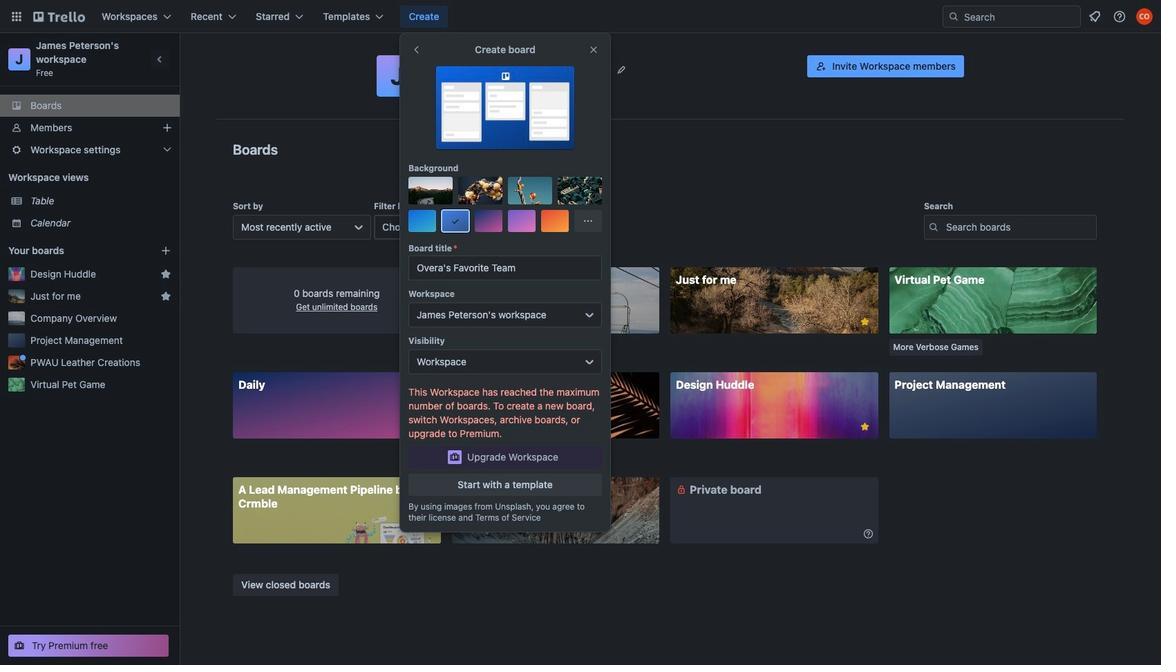 Task type: describe. For each thing, give the bounding box(es) containing it.
primary element
[[0, 0, 1161, 33]]

sm image
[[675, 483, 688, 497]]

Search field
[[959, 7, 1080, 26]]

open information menu image
[[1113, 10, 1127, 23]]

add board image
[[160, 245, 171, 256]]

Search boards text field
[[924, 215, 1097, 240]]

0 notifications image
[[1086, 8, 1103, 25]]

return to previous screen image
[[411, 44, 422, 55]]

1 starred icon image from the top
[[160, 269, 171, 280]]

christina overa (christinaovera) image
[[1136, 8, 1153, 25]]

2 starred icon image from the top
[[160, 291, 171, 302]]



Task type: vqa. For each thing, say whether or not it's contained in the screenshot.
Ronan
no



Task type: locate. For each thing, give the bounding box(es) containing it.
your boards with 6 items element
[[8, 243, 140, 259]]

search image
[[948, 11, 959, 22]]

starred icon image
[[160, 269, 171, 280], [160, 291, 171, 302]]

sm image
[[861, 527, 875, 541]]

🌊 image
[[450, 216, 461, 227]]

close popover image
[[588, 44, 599, 55]]

1 vertical spatial starred icon image
[[160, 291, 171, 302]]

0 vertical spatial starred icon image
[[160, 269, 171, 280]]

workspace navigation collapse icon image
[[151, 50, 170, 69]]

None text field
[[408, 256, 602, 281]]

back to home image
[[33, 6, 85, 28]]



